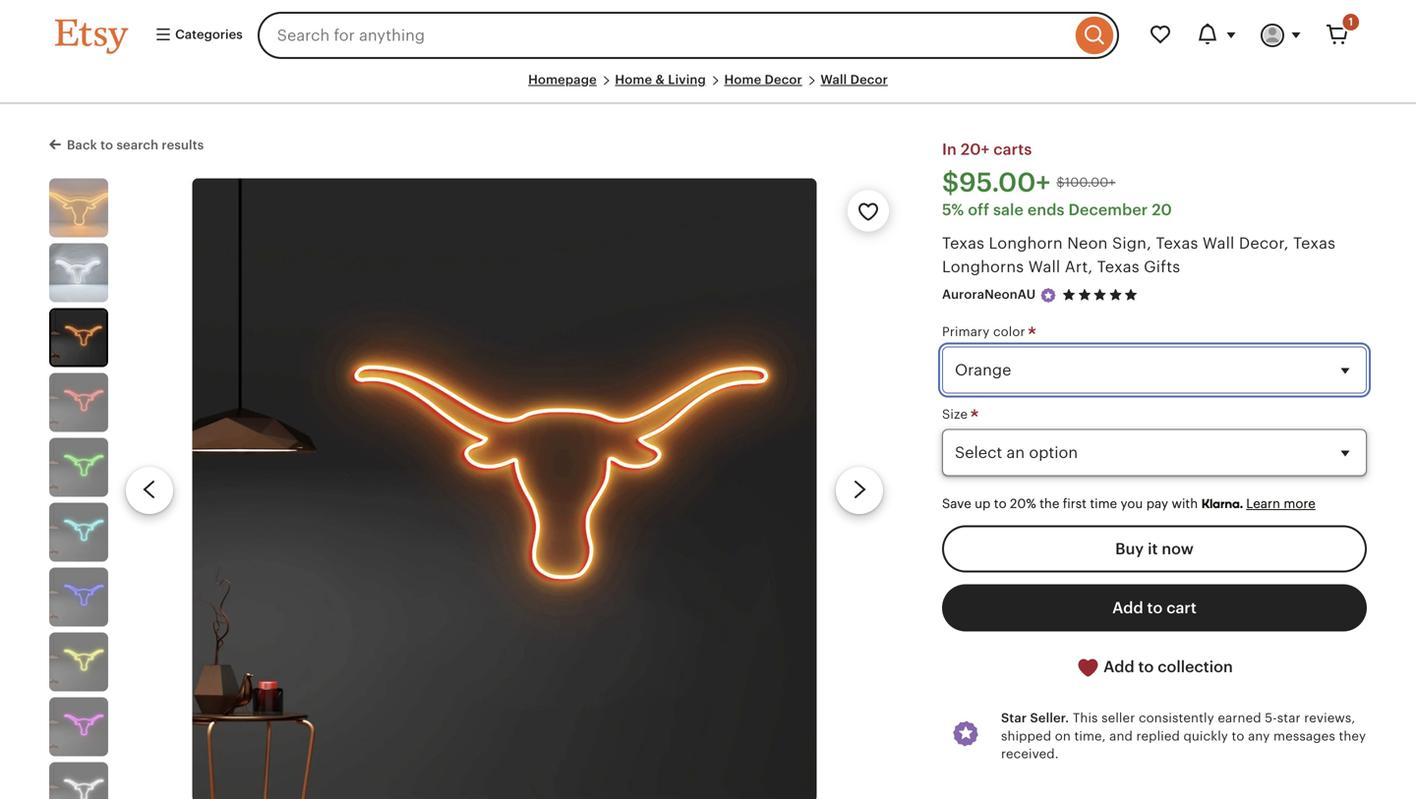 Task type: vqa. For each thing, say whether or not it's contained in the screenshot.
second Womens from the left
no



Task type: locate. For each thing, give the bounding box(es) containing it.
2 vertical spatial wall
[[1028, 258, 1061, 276]]

shipped
[[1001, 729, 1051, 744]]

5-
[[1265, 711, 1277, 726]]

20
[[1152, 201, 1172, 219]]

primary color
[[942, 324, 1029, 339]]

categories banner
[[20, 0, 1397, 71]]

to left cart
[[1147, 599, 1163, 617]]

size
[[942, 407, 971, 422]]

to for add to cart
[[1147, 599, 1163, 617]]

1 horizontal spatial home
[[724, 72, 762, 87]]

longhorns
[[942, 258, 1024, 276]]

seller
[[1102, 711, 1135, 726]]

0 vertical spatial add
[[1112, 599, 1143, 617]]

to for back to search results
[[100, 138, 113, 153]]

december
[[1069, 201, 1148, 219]]

primary
[[942, 324, 990, 339]]

add
[[1112, 599, 1143, 617], [1104, 658, 1135, 676]]

5% off sale ends december 20
[[942, 201, 1172, 219]]

decor,
[[1239, 234, 1289, 252]]

star
[[1277, 711, 1301, 726]]

20%
[[1010, 497, 1036, 512]]

menu bar containing homepage
[[55, 71, 1361, 104]]

1
[[1349, 16, 1353, 28]]

homepage link
[[528, 72, 597, 87]]

0 horizontal spatial home
[[615, 72, 652, 87]]

wall decor
[[821, 72, 888, 87]]

auroraneonau
[[942, 287, 1036, 302]]

home right living
[[724, 72, 762, 87]]

to right the back
[[100, 138, 113, 153]]

up
[[975, 497, 991, 512]]

categories
[[172, 27, 243, 42]]

on
[[1055, 729, 1071, 744]]

menu bar
[[55, 71, 1361, 104]]

to left the collection
[[1138, 658, 1154, 676]]

decor
[[765, 72, 802, 87], [850, 72, 888, 87]]

quickly
[[1184, 729, 1228, 744]]

1 vertical spatial wall
[[1203, 234, 1235, 252]]

homepage
[[528, 72, 597, 87]]

0 horizontal spatial decor
[[765, 72, 802, 87]]

star_seller image
[[1040, 287, 1057, 304]]

home for home decor
[[724, 72, 762, 87]]

None search field
[[257, 12, 1119, 59]]

2 horizontal spatial wall
[[1203, 234, 1235, 252]]

decor for wall decor
[[850, 72, 888, 87]]

20+
[[961, 141, 990, 159]]

learn
[[1246, 497, 1280, 512]]

home & living
[[615, 72, 706, 87]]

texas longhorn neon sign texas wall decor texas longhorns image 3 image
[[192, 178, 817, 800], [51, 310, 106, 365]]

1 horizontal spatial wall
[[1028, 258, 1061, 276]]

learn more button
[[1246, 497, 1316, 512]]

texas longhorn neon sign texas wall decor texas longhorns image 7 image
[[49, 568, 108, 627]]

add for add to cart
[[1112, 599, 1143, 617]]

wall left decor,
[[1203, 234, 1235, 252]]

star
[[1001, 711, 1027, 726]]

$100.00+
[[1057, 175, 1116, 190]]

1 vertical spatial add
[[1104, 658, 1135, 676]]

to right "up"
[[994, 497, 1007, 512]]

none search field inside categories banner
[[257, 12, 1119, 59]]

results
[[162, 138, 204, 153]]

wall up star_seller "icon"
[[1028, 258, 1061, 276]]

it
[[1148, 540, 1158, 558]]

art,
[[1065, 258, 1093, 276]]

back
[[67, 138, 97, 153]]

they
[[1339, 729, 1366, 744]]

home
[[615, 72, 652, 87], [724, 72, 762, 87]]

star seller.
[[1001, 711, 1069, 726]]

buy it now button
[[942, 525, 1367, 573]]

back to search results
[[67, 138, 204, 153]]

1 horizontal spatial decor
[[850, 72, 888, 87]]

add to collection button
[[942, 644, 1367, 692]]

home left "&"
[[615, 72, 652, 87]]

0 horizontal spatial wall
[[821, 72, 847, 87]]

1 decor from the left
[[765, 72, 802, 87]]

ends
[[1028, 201, 1065, 219]]

sign,
[[1112, 234, 1152, 252]]

seller.
[[1030, 711, 1069, 726]]

received.
[[1001, 747, 1059, 762]]

texas up longhorns
[[942, 234, 985, 252]]

in
[[942, 141, 957, 159]]

home for home & living
[[615, 72, 652, 87]]

home & living link
[[615, 72, 706, 87]]

now
[[1162, 540, 1194, 558]]

to
[[100, 138, 113, 153], [994, 497, 1007, 512], [1147, 599, 1163, 617], [1138, 658, 1154, 676], [1232, 729, 1245, 744]]

sale
[[993, 201, 1024, 219]]

1 home from the left
[[615, 72, 652, 87]]

texas
[[942, 234, 985, 252], [1156, 234, 1198, 252], [1293, 234, 1336, 252], [1097, 258, 1140, 276]]

2 home from the left
[[724, 72, 762, 87]]

auroraneonau link
[[942, 287, 1036, 302]]

wall right home decor
[[821, 72, 847, 87]]

add left cart
[[1112, 599, 1143, 617]]

in 20+ carts
[[942, 141, 1032, 159]]

texas longhorn neon sign texas wall decor texas longhorns image 4 image
[[49, 373, 108, 432]]

more
[[1284, 497, 1316, 512]]

wall
[[821, 72, 847, 87], [1203, 234, 1235, 252], [1028, 258, 1061, 276]]

add up seller
[[1104, 658, 1135, 676]]

0 vertical spatial wall
[[821, 72, 847, 87]]

to down the earned
[[1232, 729, 1245, 744]]

2 decor from the left
[[850, 72, 888, 87]]

time,
[[1074, 729, 1106, 744]]



Task type: describe. For each thing, give the bounding box(es) containing it.
$95.00+ $100.00+
[[942, 168, 1116, 197]]

replied
[[1136, 729, 1180, 744]]

time
[[1090, 497, 1117, 512]]

buy
[[1115, 540, 1144, 558]]

pay
[[1146, 497, 1168, 512]]

back to search results link
[[49, 134, 204, 154]]

categories button
[[140, 18, 252, 53]]

texas up gifts
[[1156, 234, 1198, 252]]

$95.00+
[[942, 168, 1051, 197]]

Search for anything text field
[[257, 12, 1071, 59]]

and
[[1110, 729, 1133, 744]]

messages
[[1274, 729, 1335, 744]]

add to cart button
[[942, 585, 1367, 632]]

0 horizontal spatial texas longhorn neon sign texas wall decor texas longhorns image 3 image
[[51, 310, 106, 365]]

1 horizontal spatial texas longhorn neon sign texas wall decor texas longhorns image 3 image
[[192, 178, 817, 800]]

klarna.
[[1201, 497, 1243, 512]]

save
[[942, 497, 971, 512]]

consistently
[[1139, 711, 1214, 726]]

first
[[1063, 497, 1087, 512]]

this seller consistently earned 5-star reviews, shipped on time, and replied quickly to any messages they received.
[[1001, 711, 1366, 762]]

texas longhorn neon sign texas wall decor texas longhorns image 2 image
[[49, 243, 108, 302]]

earned
[[1218, 711, 1262, 726]]

add for add to collection
[[1104, 658, 1135, 676]]

texas longhorn neon sign, texas wall decor, texas longhorns wall art, texas gifts
[[942, 234, 1336, 276]]

living
[[668, 72, 706, 87]]

reviews,
[[1304, 711, 1356, 726]]

buy it now
[[1115, 540, 1194, 558]]

collection
[[1158, 658, 1233, 676]]

any
[[1248, 729, 1270, 744]]

to inside this seller consistently earned 5-star reviews, shipped on time, and replied quickly to any messages they received.
[[1232, 729, 1245, 744]]

cart
[[1167, 599, 1197, 617]]

texas longhorn neon sign texas wall decor texas longhorns image 9 image
[[49, 698, 108, 757]]

texas longhorn neon sign texas wall decor texas longhorns image 10 image
[[49, 762, 108, 800]]

texas longhorn neon sign texas wall decor texas longhorns image 1 image
[[49, 178, 108, 237]]

home decor link
[[724, 72, 802, 87]]

&
[[655, 72, 665, 87]]

search
[[116, 138, 158, 153]]

wall decor link
[[821, 72, 888, 87]]

off
[[968, 201, 989, 219]]

gifts
[[1144, 258, 1180, 276]]

add to collection
[[1100, 658, 1233, 676]]

carts
[[994, 141, 1032, 159]]

this
[[1073, 711, 1098, 726]]

texas longhorn neon sign texas wall decor texas longhorns image 5 image
[[49, 438, 108, 497]]

decor for home decor
[[765, 72, 802, 87]]

with
[[1172, 497, 1198, 512]]

texas longhorn neon sign texas wall decor texas longhorns image 8 image
[[49, 633, 108, 692]]

save up to 20% the first time you pay with klarna. learn more
[[942, 497, 1316, 512]]

texas down sign,
[[1097, 258, 1140, 276]]

1 link
[[1314, 12, 1361, 59]]

texas longhorn neon sign texas wall decor texas longhorns image 6 image
[[49, 503, 108, 562]]

5%
[[942, 201, 964, 219]]

color
[[993, 324, 1026, 339]]

add to cart
[[1112, 599, 1197, 617]]

to inside save up to 20% the first time you pay with klarna. learn more
[[994, 497, 1007, 512]]

longhorn
[[989, 234, 1063, 252]]

you
[[1121, 497, 1143, 512]]

home decor
[[724, 72, 802, 87]]

to for add to collection
[[1138, 658, 1154, 676]]

texas right decor,
[[1293, 234, 1336, 252]]

the
[[1040, 497, 1060, 512]]

neon
[[1067, 234, 1108, 252]]



